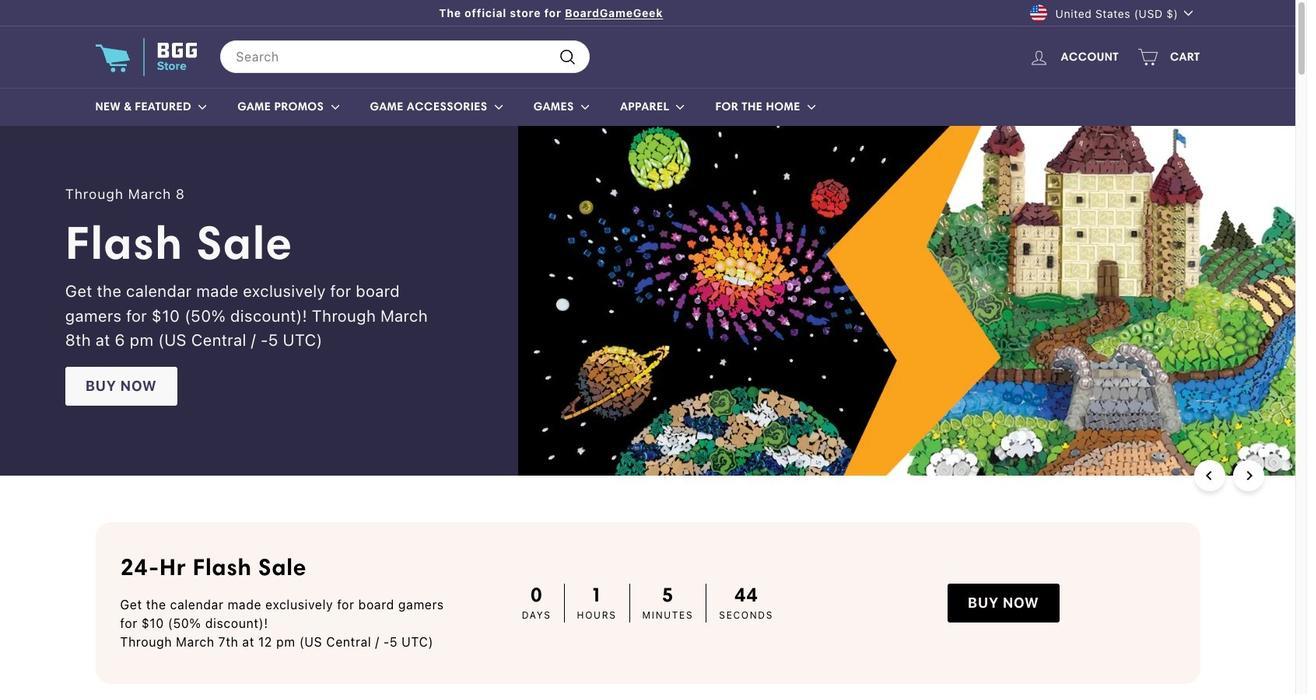 Task type: vqa. For each thing, say whether or not it's contained in the screenshot.
first wide icon from the right
yes



Task type: locate. For each thing, give the bounding box(es) containing it.
search image
[[557, 48, 577, 67]]

previous image
[[1205, 471, 1215, 481]]

0 horizontal spatial wide image
[[199, 104, 206, 111]]

bgg store logo image
[[95, 38, 196, 76]]

Search search field
[[220, 41, 589, 73]]

cart image
[[1137, 46, 1158, 67]]

1 horizontal spatial wide image
[[331, 104, 339, 111]]

wide image
[[1184, 9, 1192, 17], [495, 104, 502, 111], [581, 104, 589, 111], [676, 104, 684, 111]]

1 wide image from the left
[[199, 104, 206, 111]]

wide image
[[199, 104, 206, 111], [331, 104, 339, 111], [807, 104, 815, 111]]

user image
[[1028, 47, 1049, 68]]

2 horizontal spatial wide image
[[807, 104, 815, 111]]

None search field
[[220, 41, 589, 73]]



Task type: describe. For each thing, give the bounding box(es) containing it.
2 wide image from the left
[[331, 104, 339, 111]]

next image
[[1244, 471, 1253, 481]]

3 wide image from the left
[[807, 104, 815, 111]]



